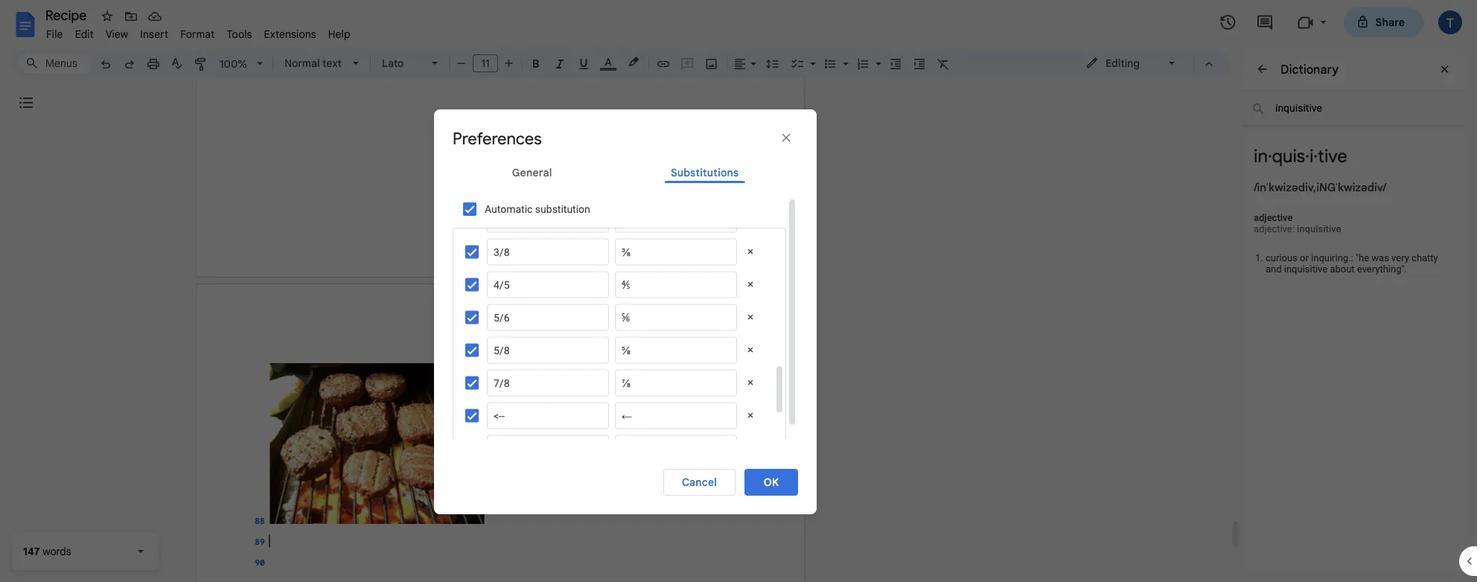 Task type: vqa. For each thing, say whether or not it's contained in the screenshot.
:
yes



Task type: locate. For each thing, give the bounding box(es) containing it.
/ up adjective
[[1254, 180, 1258, 194]]

menu bar inside menu bar banner
[[40, 19, 357, 44]]

everything"
[[1358, 264, 1405, 275]]

ok
[[764, 476, 779, 489]]

dictionary
[[1281, 62, 1340, 77]]

substitutions
[[671, 166, 739, 179]]

adjective:
[[1254, 223, 1295, 235]]

tab list containing general
[[453, 161, 799, 197]]

preferences dialog
[[434, 4, 817, 583]]

inquisitive inside "he was very chatty and inquisitive about everything"
[[1285, 264, 1328, 275]]

Automatic substitution checkbox
[[463, 203, 477, 216]]

cancel
[[682, 476, 717, 489]]

automatic
[[485, 203, 533, 215]]

or
[[1301, 253, 1309, 264]]

1 horizontal spatial /
[[1383, 180, 1387, 194]]

inquiring.
[[1312, 253, 1352, 264]]

:
[[1352, 253, 1354, 264]]

None checkbox
[[466, 279, 479, 292], [466, 311, 479, 325], [466, 377, 479, 390], [466, 410, 479, 423], [466, 279, 479, 292], [466, 311, 479, 325], [466, 377, 479, 390], [466, 410, 479, 423]]

tab list
[[453, 161, 799, 197]]

menu bar
[[40, 19, 357, 44]]

very
[[1392, 253, 1410, 264]]

1 vertical spatial inquisitive
[[1285, 264, 1328, 275]]

Star checkbox
[[97, 6, 118, 27]]

None checkbox
[[466, 246, 479, 259], [466, 344, 479, 358], [466, 246, 479, 259], [466, 344, 479, 358]]

inquisitive inside adjective adjective: inquisitive
[[1298, 223, 1342, 235]]

menu bar banner
[[0, 0, 1478, 583]]

Menus field
[[19, 53, 93, 74]]

inquisitive right the and
[[1285, 264, 1328, 275]]

inquisitive
[[1298, 223, 1342, 235], [1285, 264, 1328, 275]]

2 / from the left
[[1383, 180, 1387, 194]]

about
[[1331, 264, 1355, 275]]

0 vertical spatial inquisitive
[[1298, 223, 1342, 235]]

was
[[1372, 253, 1390, 264]]

main toolbar
[[92, 0, 956, 578]]

share. private to only me. image
[[1357, 15, 1370, 29]]

inquisitive up 'curious or inquiring.'
[[1298, 223, 1342, 235]]

None text field
[[487, 239, 609, 266], [615, 239, 737, 266], [487, 272, 609, 299], [615, 272, 737, 299], [487, 305, 609, 332], [615, 305, 737, 332], [615, 338, 737, 364], [487, 370, 609, 397], [615, 370, 737, 397], [487, 403, 609, 430], [487, 239, 609, 266], [615, 239, 737, 266], [487, 272, 609, 299], [615, 272, 737, 299], [487, 305, 609, 332], [615, 305, 737, 332], [615, 338, 737, 364], [487, 370, 609, 397], [615, 370, 737, 397], [487, 403, 609, 430]]

/ up was
[[1383, 180, 1387, 194]]

in·quis·i·tive
[[1254, 145, 1348, 168]]

substitution
[[535, 203, 591, 215]]

0 horizontal spatial /
[[1254, 180, 1258, 194]]

ingˈkwizədiv
[[1317, 180, 1383, 194]]

preferences heading
[[453, 128, 602, 149]]

/
[[1254, 180, 1258, 194], [1383, 180, 1387, 194]]

None text field
[[487, 338, 609, 364], [615, 403, 737, 430], [487, 338, 609, 364], [615, 403, 737, 430]]



Task type: describe. For each thing, give the bounding box(es) containing it.
in·quis·i·tive application
[[0, 0, 1478, 583]]

curious
[[1266, 253, 1298, 264]]

ok button
[[745, 469, 799, 496]]

dictionary heading
[[1281, 60, 1340, 78]]

curious or inquiring.
[[1266, 253, 1352, 264]]

automatic substitution
[[485, 203, 591, 215]]

Search dictionary text field
[[1243, 91, 1465, 126]]

1 / from the left
[[1254, 180, 1258, 194]]

adjective adjective: inquisitive
[[1254, 212, 1342, 235]]

cancel button
[[664, 469, 736, 496]]

general
[[512, 166, 552, 179]]

/ inˈkwizədiv, ingˈkwizədiv /
[[1254, 180, 1387, 194]]

Rename text field
[[40, 6, 95, 24]]

"he
[[1356, 253, 1370, 264]]

.
[[1405, 264, 1408, 275]]

adjective
[[1254, 212, 1293, 223]]

tab list inside preferences dialog
[[453, 161, 799, 197]]

and
[[1266, 264, 1282, 275]]

"he was very chatty and inquisitive about everything"
[[1266, 253, 1439, 275]]

dictionary results for inquisitive section
[[1243, 48, 1466, 583]]

inˈkwizədiv,
[[1258, 180, 1317, 194]]

preferences
[[453, 128, 542, 149]]

chatty
[[1412, 253, 1439, 264]]



